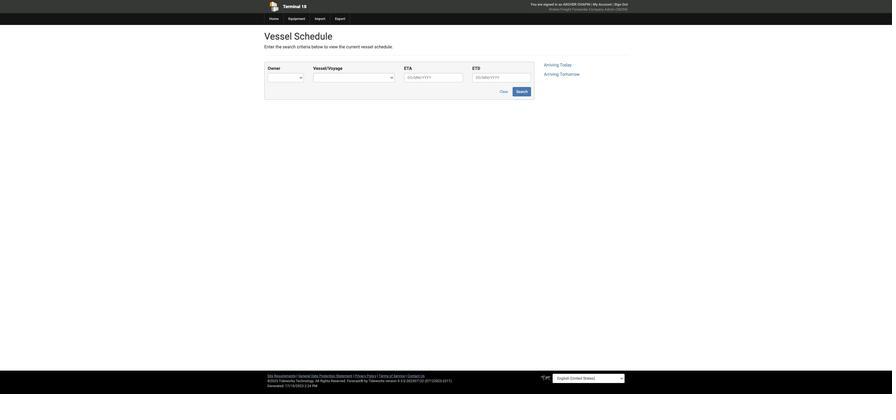 Task type: describe. For each thing, give the bounding box(es) containing it.
arriving today
[[544, 63, 572, 68]]

us
[[421, 374, 425, 378]]

import link
[[310, 13, 330, 25]]

pm
[[312, 384, 318, 388]]

2 the from the left
[[339, 44, 345, 49]]

home link
[[264, 13, 284, 25]]

enter
[[264, 44, 275, 49]]

version
[[386, 379, 397, 383]]

vessel/voyage
[[313, 66, 343, 71]]

clear
[[500, 90, 509, 94]]

out
[[623, 2, 628, 7]]

by
[[364, 379, 368, 383]]

export link
[[330, 13, 350, 25]]

arriving for arriving tomorrow
[[544, 72, 559, 77]]

tideworks
[[369, 379, 385, 383]]

| up the 9.5.0.202307122
[[406, 374, 407, 378]]

arriving tomorrow link
[[544, 72, 580, 77]]

rights
[[320, 379, 330, 383]]

view
[[329, 44, 338, 49]]

forecast®
[[347, 379, 364, 383]]

arriving for arriving today
[[544, 63, 559, 68]]

reserved.
[[331, 379, 346, 383]]

policy
[[367, 374, 377, 378]]

search
[[283, 44, 296, 49]]

requirements
[[274, 374, 296, 378]]

archer
[[563, 2, 577, 7]]

signed
[[544, 2, 554, 7]]

chapin
[[578, 2, 591, 7]]

contact us link
[[408, 374, 425, 378]]

of
[[390, 374, 393, 378]]

17/10/2023
[[285, 384, 304, 388]]

my
[[593, 2, 598, 7]]

technology.
[[296, 379, 315, 383]]

criteria
[[297, 44, 311, 49]]

import
[[315, 17, 326, 21]]

current
[[346, 44, 360, 49]]

| left sign
[[613, 2, 614, 7]]

sign
[[615, 2, 622, 7]]

1 the from the left
[[276, 44, 282, 49]]

| left my
[[592, 2, 593, 7]]

18
[[302, 4, 307, 9]]

schedule
[[294, 31, 333, 42]]

2211)
[[443, 379, 452, 383]]

contact
[[408, 374, 420, 378]]

tomorrow
[[560, 72, 580, 77]]

owner
[[268, 66, 281, 71]]

arriving tomorrow
[[544, 72, 580, 77]]

equipment link
[[284, 13, 310, 25]]

etd
[[473, 66, 481, 71]]

privacy
[[355, 374, 366, 378]]

| up "tideworks"
[[377, 374, 378, 378]]

terminal
[[283, 4, 301, 9]]

arriving today link
[[544, 63, 572, 68]]

| left general
[[297, 374, 298, 378]]



Task type: vqa. For each thing, say whether or not it's contained in the screenshot.
monies
no



Task type: locate. For each thing, give the bounding box(es) containing it.
privacy policy link
[[355, 374, 377, 378]]

as
[[559, 2, 563, 7]]

arriving
[[544, 63, 559, 68], [544, 72, 559, 77]]

equipment
[[289, 17, 305, 21]]

vessel schedule enter the search criteria below to view the current vessel schedule.
[[264, 31, 393, 49]]

(58204)
[[616, 7, 628, 12]]

ETA text field
[[404, 73, 463, 83]]

site requirements link
[[268, 374, 296, 378]]

in
[[555, 2, 558, 7]]

2:24
[[305, 384, 312, 388]]

eta
[[404, 66, 412, 71]]

clear button
[[497, 87, 512, 97]]

|
[[592, 2, 593, 7], [613, 2, 614, 7], [297, 374, 298, 378], [353, 374, 354, 378], [377, 374, 378, 378], [406, 374, 407, 378]]

broker/freight
[[550, 7, 572, 12]]

ETD text field
[[473, 73, 532, 83]]

arriving down 'arriving today' link
[[544, 72, 559, 77]]

©2023 tideworks
[[268, 379, 295, 383]]

1 horizontal spatial the
[[339, 44, 345, 49]]

export
[[335, 17, 346, 21]]

search button
[[513, 87, 532, 97]]

9.5.0.202307122
[[398, 379, 424, 383]]

you are signed in as archer chapin | my account | sign out broker/freight forwarder company admin (58204)
[[531, 2, 628, 12]]

search
[[517, 90, 528, 94]]

service
[[394, 374, 405, 378]]

site
[[268, 374, 274, 378]]

| up forecast®
[[353, 374, 354, 378]]

my account link
[[593, 2, 612, 7]]

all
[[316, 379, 320, 383]]

0 vertical spatial arriving
[[544, 63, 559, 68]]

terms
[[379, 374, 389, 378]]

vessel
[[361, 44, 374, 49]]

terminal 18 link
[[264, 0, 411, 13]]

company
[[589, 7, 604, 12]]

today
[[560, 63, 572, 68]]

protection
[[319, 374, 336, 378]]

the right view
[[339, 44, 345, 49]]

data
[[311, 374, 319, 378]]

vessel
[[264, 31, 292, 42]]

statement
[[336, 374, 352, 378]]

1 arriving from the top
[[544, 63, 559, 68]]

you
[[531, 2, 537, 7]]

2 arriving from the top
[[544, 72, 559, 77]]

are
[[538, 2, 543, 7]]

0 horizontal spatial the
[[276, 44, 282, 49]]

general data protection statement link
[[299, 374, 352, 378]]

(07122023-
[[425, 379, 443, 383]]

generated:
[[268, 384, 284, 388]]

the right enter on the left top of the page
[[276, 44, 282, 49]]

site requirements | general data protection statement | privacy policy | terms of service | contact us ©2023 tideworks technology. all rights reserved. forecast® by tideworks version 9.5.0.202307122 (07122023-2211) generated: 17/10/2023 2:24 pm
[[268, 374, 452, 388]]

general
[[299, 374, 310, 378]]

account
[[599, 2, 612, 7]]

1 vertical spatial arriving
[[544, 72, 559, 77]]

the
[[276, 44, 282, 49], [339, 44, 345, 49]]

below
[[312, 44, 323, 49]]

admin
[[605, 7, 615, 12]]

forwarder
[[573, 7, 589, 12]]

home
[[269, 17, 279, 21]]

sign out link
[[615, 2, 628, 7]]

schedule.
[[375, 44, 393, 49]]

to
[[324, 44, 328, 49]]

terms of service link
[[379, 374, 405, 378]]

terminal 18
[[283, 4, 307, 9]]

arriving up arriving tomorrow link
[[544, 63, 559, 68]]



